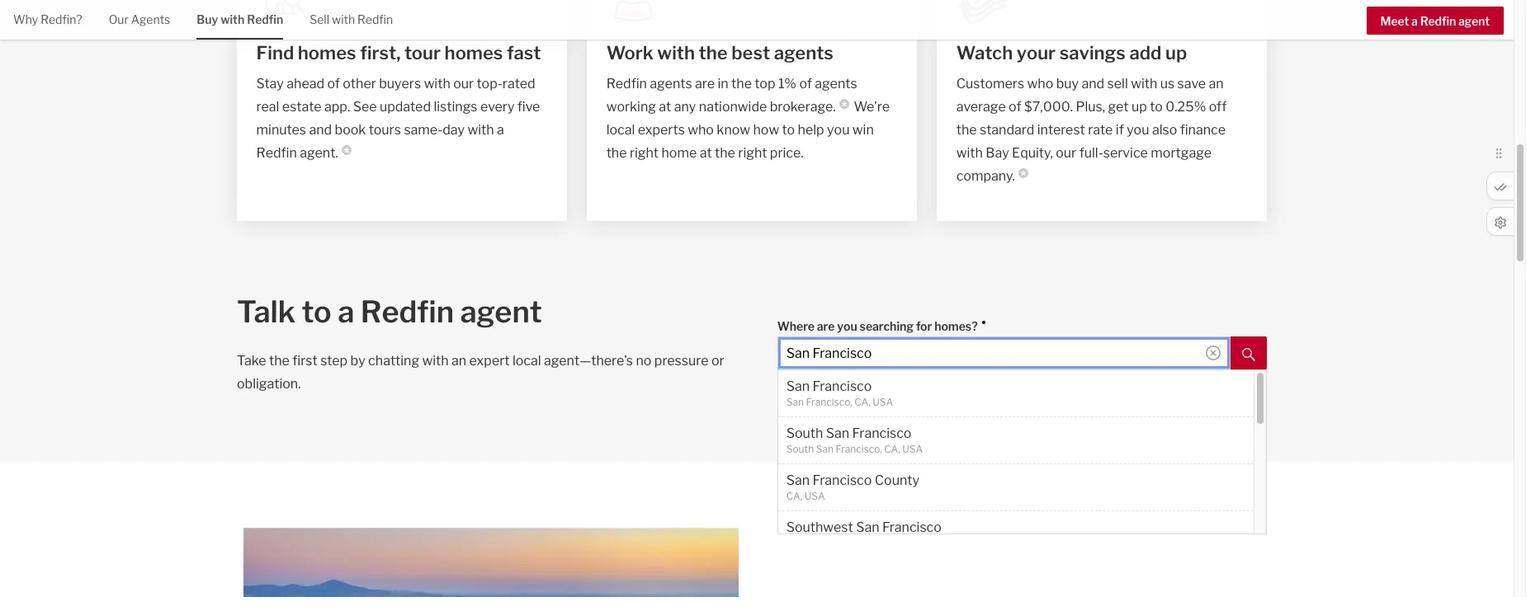 Task type: vqa. For each thing, say whether or not it's contained in the screenshot.
listings
yes



Task type: locate. For each thing, give the bounding box(es) containing it.
francisco, up san francisco county ca, usa
[[836, 444, 882, 456]]

and up agent.
[[309, 122, 332, 138]]

0 horizontal spatial at
[[659, 99, 671, 115]]

0 horizontal spatial up
[[1132, 99, 1147, 115]]

disclaimer image
[[839, 99, 849, 109], [342, 145, 351, 155]]

estate
[[282, 99, 322, 115]]

1 horizontal spatial ca,
[[855, 396, 871, 409]]

2 horizontal spatial ca,
[[884, 444, 900, 456]]

equity,
[[1012, 145, 1053, 161]]

the right in
[[731, 76, 752, 91]]

1 vertical spatial our
[[1056, 145, 1077, 161]]

to inside we're local experts who know how to help you win the right home at the right price.
[[782, 122, 795, 138]]

0 horizontal spatial usa
[[805, 491, 825, 503]]

0 horizontal spatial who
[[688, 122, 714, 138]]

1 horizontal spatial up
[[1165, 42, 1187, 63]]

redfin
[[247, 12, 283, 26], [357, 12, 393, 26], [1420, 14, 1456, 28], [606, 76, 647, 91], [256, 145, 297, 161], [361, 294, 454, 330]]

2 horizontal spatial a
[[1412, 14, 1418, 28]]

1 vertical spatial south
[[786, 444, 814, 456]]

first,
[[360, 42, 401, 63]]

experts
[[638, 122, 685, 138]]

of
[[327, 76, 340, 91], [799, 76, 812, 91], [1009, 99, 1022, 115]]

1 vertical spatial who
[[688, 122, 714, 138]]

agents up 1%
[[774, 42, 834, 63]]

agents
[[131, 12, 170, 26]]

0 vertical spatial an
[[1209, 76, 1224, 91]]

1 vertical spatial up
[[1132, 99, 1147, 115]]

1 horizontal spatial who
[[1027, 76, 1053, 91]]

san up south san francisco south san francisco, ca, usa
[[786, 396, 804, 409]]

2 vertical spatial to
[[302, 294, 332, 330]]

an left expert
[[452, 353, 467, 369]]

in
[[718, 76, 729, 91]]

1 vertical spatial local
[[513, 353, 541, 369]]

redfin inside redfin agents are in the top 1% of agents working at any nationwide brokerage.
[[606, 76, 647, 91]]

local
[[606, 122, 635, 138], [513, 353, 541, 369]]

francisco inside south san francisco south san francisco, ca, usa
[[852, 426, 912, 442]]

a inside button
[[1412, 14, 1418, 28]]

0 vertical spatial and
[[1082, 76, 1105, 91]]

county
[[875, 473, 920, 489]]

1 vertical spatial ca,
[[884, 444, 900, 456]]

0 vertical spatial disclaimer image
[[839, 99, 849, 109]]

minutes
[[256, 122, 306, 138]]

who
[[1027, 76, 1053, 91], [688, 122, 714, 138]]

if
[[1116, 122, 1124, 138]]

work with the best agents link
[[606, 39, 897, 66]]

sell
[[310, 12, 329, 26]]

san up southwest
[[786, 473, 810, 489]]

redfin inside stay ahead of other buyers with our top-rated real estate app. see updated listings every five minutes and book tours same-day with a redfin agent.
[[256, 145, 297, 161]]

agent right meet
[[1458, 14, 1490, 28]]

0 vertical spatial francisco,
[[806, 396, 852, 409]]

1 horizontal spatial an
[[1209, 76, 1224, 91]]

ahead
[[287, 76, 324, 91]]

san francisco san francisco, ca, usa
[[786, 379, 893, 409]]

2 homes from the left
[[445, 42, 503, 63]]

updated
[[380, 99, 431, 115]]

a
[[1412, 14, 1418, 28], [497, 122, 504, 138], [338, 294, 354, 330]]

1 vertical spatial are
[[817, 320, 835, 334]]

0 vertical spatial our
[[453, 76, 474, 91]]

up right get
[[1132, 99, 1147, 115]]

of inside redfin agents are in the top 1% of agents working at any nationwide brokerage.
[[799, 76, 812, 91]]

of up standard
[[1009, 99, 1022, 115]]

redfin up first,
[[357, 12, 393, 26]]

2 horizontal spatial usa
[[903, 444, 923, 456]]

local down working
[[606, 122, 635, 138]]

ca, up southwest
[[786, 491, 802, 503]]

right down 'how' on the top of the page
[[738, 145, 767, 161]]

0 horizontal spatial local
[[513, 353, 541, 369]]

ca, inside san francisco san francisco, ca, usa
[[855, 396, 871, 409]]

of right 1%
[[799, 76, 812, 91]]

clear input button
[[1206, 346, 1221, 361]]

who up $7,000.
[[1027, 76, 1053, 91]]

0 horizontal spatial ca,
[[786, 491, 802, 503]]

2 right from the left
[[738, 145, 767, 161]]

watch your savings add up link
[[956, 39, 1247, 66]]

up
[[1165, 42, 1187, 63], [1132, 99, 1147, 115]]

top-
[[477, 76, 503, 91]]

1 horizontal spatial disclaimer image
[[839, 99, 849, 109]]

0 vertical spatial are
[[695, 76, 715, 91]]

1 horizontal spatial of
[[799, 76, 812, 91]]

1 horizontal spatial to
[[782, 122, 795, 138]]

1 horizontal spatial agent
[[1458, 14, 1490, 28]]

homes up the top- on the left top of page
[[445, 42, 503, 63]]

1 horizontal spatial usa
[[873, 396, 893, 409]]

with
[[221, 12, 245, 26], [332, 12, 355, 26], [657, 42, 695, 63], [424, 76, 450, 91], [1131, 76, 1158, 91], [468, 122, 494, 138], [956, 145, 983, 161], [422, 353, 449, 369]]

service
[[1103, 145, 1148, 161]]

usa up south san francisco south san francisco, ca, usa
[[873, 396, 893, 409]]

redfin down minutes
[[256, 145, 297, 161]]

to up also
[[1150, 99, 1163, 115]]

obligation.
[[237, 376, 301, 392]]

the down 'know'
[[715, 145, 735, 161]]

0 vertical spatial up
[[1165, 42, 1187, 63]]

are
[[695, 76, 715, 91], [817, 320, 835, 334]]

we're local experts who know how to help you win the right home at the right price.
[[606, 99, 890, 161]]

usa inside south san francisco south san francisco, ca, usa
[[903, 444, 923, 456]]

0 horizontal spatial homes
[[298, 42, 356, 63]]

francisco inside san francisco san francisco, ca, usa
[[813, 379, 872, 395]]

us
[[1160, 76, 1175, 91]]

0 horizontal spatial an
[[452, 353, 467, 369]]

an
[[1209, 76, 1224, 91], [452, 353, 467, 369]]

plus,
[[1076, 99, 1105, 115]]

ca, up south san francisco south san francisco, ca, usa
[[855, 396, 871, 409]]

0 horizontal spatial of
[[327, 76, 340, 91]]

francisco down south san francisco south san francisco, ca, usa
[[813, 473, 872, 489]]

the up in
[[699, 42, 728, 63]]

our agents link
[[109, 0, 170, 38]]

0 vertical spatial a
[[1412, 14, 1418, 28]]

1 vertical spatial an
[[452, 353, 467, 369]]

0 horizontal spatial agent
[[460, 294, 542, 330]]

disclaimer image left we're
[[839, 99, 849, 109]]

ca, up county
[[884, 444, 900, 456]]

meet a redfin agent button
[[1367, 6, 1504, 34]]

you inside customers who buy and sell with us save an average of $7,000. plus, get up to 0.25% off the standard interest rate if you also finance with bay equity, our full-service mortgage company.
[[1127, 122, 1149, 138]]

0 horizontal spatial right
[[630, 145, 659, 161]]

2 vertical spatial ca,
[[786, 491, 802, 503]]

the up obligation. on the left bottom
[[269, 353, 290, 369]]

we're
[[854, 99, 890, 115]]

usa up southwest
[[805, 491, 825, 503]]

are left in
[[695, 76, 715, 91]]

1 vertical spatial to
[[782, 122, 795, 138]]

why redfin?
[[13, 12, 82, 26]]

to right talk
[[302, 294, 332, 330]]

1 vertical spatial a
[[497, 122, 504, 138]]

1 horizontal spatial our
[[1056, 145, 1077, 161]]

francisco up south san francisco south san francisco, ca, usa
[[813, 379, 872, 395]]

stay ahead of other buyers with our top-rated real estate app. see updated listings every five minutes and book tours same-day with a redfin agent.
[[256, 76, 540, 161]]

0 horizontal spatial and
[[309, 122, 332, 138]]

san down san francisco county ca, usa
[[856, 520, 880, 536]]

0 vertical spatial ca,
[[855, 396, 871, 409]]

rated
[[503, 76, 535, 91]]

City, Address, ZIP search field
[[777, 337, 1230, 370]]

2 vertical spatial usa
[[805, 491, 825, 503]]

san francisco county ca, usa
[[786, 473, 920, 503]]

the down working
[[606, 145, 627, 161]]

searching
[[860, 320, 914, 334]]

off
[[1209, 99, 1227, 115]]

you left the win
[[827, 122, 850, 138]]

0 horizontal spatial disclaimer image
[[342, 145, 351, 155]]

local right expert
[[513, 353, 541, 369]]

and up plus,
[[1082, 76, 1105, 91]]

at left any on the left top of page
[[659, 99, 671, 115]]

and inside stay ahead of other buyers with our top-rated real estate app. see updated listings every five minutes and book tours same-day with a redfin agent.
[[309, 122, 332, 138]]

with up 'listings'
[[424, 76, 450, 91]]

with right sell
[[332, 12, 355, 26]]

south down san francisco san francisco, ca, usa
[[786, 426, 823, 442]]

1 vertical spatial usa
[[903, 444, 923, 456]]

1 horizontal spatial and
[[1082, 76, 1105, 91]]

disclaimer image down book
[[342, 145, 351, 155]]

talk
[[237, 294, 296, 330]]

search field element
[[777, 311, 1267, 598]]

1 vertical spatial francisco,
[[836, 444, 882, 456]]

with right buy
[[221, 12, 245, 26]]

francisco up county
[[852, 426, 912, 442]]

1 vertical spatial and
[[309, 122, 332, 138]]

with left us on the top of the page
[[1131, 76, 1158, 91]]

see
[[353, 99, 377, 115]]

illustration of a home image
[[256, 0, 309, 26]]

also
[[1152, 122, 1177, 138]]

illustration of the best agents image
[[606, 0, 659, 26]]

a down every
[[497, 122, 504, 138]]

0 horizontal spatial are
[[695, 76, 715, 91]]

redfin right meet
[[1420, 14, 1456, 28]]

0 vertical spatial to
[[1150, 99, 1163, 115]]

southwest san francisco link
[[778, 512, 1254, 559], [786, 520, 1204, 537]]

1 vertical spatial disclaimer image
[[342, 145, 351, 155]]

1 horizontal spatial right
[[738, 145, 767, 161]]

usa
[[873, 396, 893, 409], [903, 444, 923, 456], [805, 491, 825, 503]]

local inside take the first step by chatting with an expert local agent—there's no pressure or obligation.
[[513, 353, 541, 369]]

1 horizontal spatial a
[[497, 122, 504, 138]]

five
[[517, 99, 540, 115]]

0 vertical spatial local
[[606, 122, 635, 138]]

no
[[636, 353, 652, 369]]

1 vertical spatial agent
[[460, 294, 542, 330]]

1 vertical spatial at
[[700, 145, 712, 161]]

at inside we're local experts who know how to help you win the right home at the right price.
[[700, 145, 712, 161]]

1 horizontal spatial are
[[817, 320, 835, 334]]

right down experts
[[630, 145, 659, 161]]

0 vertical spatial agent
[[1458, 14, 1490, 28]]

price.
[[770, 145, 804, 161]]

agent up expert
[[460, 294, 542, 330]]

you right the if
[[1127, 122, 1149, 138]]

submit search image
[[1242, 348, 1255, 361]]

south up san francisco county ca, usa
[[786, 444, 814, 456]]

who inside we're local experts who know how to help you win the right home at the right price.
[[688, 122, 714, 138]]

at right home
[[700, 145, 712, 161]]

company.
[[956, 168, 1015, 184]]

take the first step by chatting with an expert local agent—there's no pressure or obligation.
[[237, 353, 724, 392]]

of inside stay ahead of other buyers with our top-rated real estate app. see updated listings every five minutes and book tours same-day with a redfin agent.
[[327, 76, 340, 91]]

up inside customers who buy and sell with us save an average of $7,000. plus, get up to 0.25% off the standard interest rate if you also finance with bay equity, our full-service mortgage company.
[[1132, 99, 1147, 115]]

know
[[717, 122, 750, 138]]

francisco inside san francisco county ca, usa
[[813, 473, 872, 489]]

francisco, up south san francisco south san francisco, ca, usa
[[806, 396, 852, 409]]

customers who buy and sell with us save an average of $7,000. plus, get up to 0.25% off the standard interest rate if you also finance with bay equity, our full-service mortgage company.
[[956, 76, 1227, 184]]

0 vertical spatial south
[[786, 426, 823, 442]]

agents up any on the left top of page
[[650, 76, 692, 91]]

work with the best agents
[[606, 42, 834, 63]]

you left searching
[[837, 320, 857, 334]]

2 vertical spatial a
[[338, 294, 354, 330]]

your
[[1017, 42, 1056, 63]]

homes down sell
[[298, 42, 356, 63]]

who down any on the left top of page
[[688, 122, 714, 138]]

homes
[[298, 42, 356, 63], [445, 42, 503, 63]]

1 horizontal spatial homes
[[445, 42, 503, 63]]

the down average
[[956, 122, 977, 138]]

are right where
[[817, 320, 835, 334]]

2 horizontal spatial of
[[1009, 99, 1022, 115]]

francisco down county
[[882, 520, 942, 536]]

usa up county
[[903, 444, 923, 456]]

the inside redfin agents are in the top 1% of agents working at any nationwide brokerage.
[[731, 76, 752, 91]]

and
[[1082, 76, 1105, 91], [309, 122, 332, 138]]

redfin up working
[[606, 76, 647, 91]]

watch your savings add up
[[956, 42, 1187, 63]]

1 horizontal spatial at
[[700, 145, 712, 161]]

aerial photograph of a redfin premier home image
[[244, 528, 739, 598]]

our down interest
[[1056, 145, 1077, 161]]

1 horizontal spatial local
[[606, 122, 635, 138]]

agents
[[774, 42, 834, 63], [650, 76, 692, 91], [815, 76, 857, 91]]

our up 'listings'
[[453, 76, 474, 91]]

rate
[[1088, 122, 1113, 138]]

agent
[[1458, 14, 1490, 28], [460, 294, 542, 330]]

finance
[[1180, 122, 1226, 138]]

where are you searching for homes?
[[777, 320, 978, 334]]

a inside stay ahead of other buyers with our top-rated real estate app. see updated listings every five minutes and book tours same-day with a redfin agent.
[[497, 122, 504, 138]]

who inside customers who buy and sell with us save an average of $7,000. plus, get up to 0.25% off the standard interest rate if you also finance with bay equity, our full-service mortgage company.
[[1027, 76, 1053, 91]]

a right meet
[[1412, 14, 1418, 28]]

disclaimer image
[[1019, 168, 1028, 178]]

why
[[13, 12, 38, 26]]

2 horizontal spatial to
[[1150, 99, 1163, 115]]

of up app. in the top left of the page
[[327, 76, 340, 91]]

0 vertical spatial at
[[659, 99, 671, 115]]

san
[[786, 379, 810, 395], [786, 396, 804, 409], [826, 426, 850, 442], [816, 444, 834, 456], [786, 473, 810, 489], [856, 520, 880, 536]]

you inside we're local experts who know how to help you win the right home at the right price.
[[827, 122, 850, 138]]

an up the off at right
[[1209, 76, 1224, 91]]

0 vertical spatial usa
[[873, 396, 893, 409]]

get
[[1108, 99, 1129, 115]]

to right 'how' on the top of the page
[[782, 122, 795, 138]]

customers
[[956, 76, 1025, 91]]

up right add
[[1165, 42, 1187, 63]]

a up by at left bottom
[[338, 294, 354, 330]]

with right chatting
[[422, 353, 449, 369]]

0 horizontal spatial our
[[453, 76, 474, 91]]

0 vertical spatial who
[[1027, 76, 1053, 91]]



Task type: describe. For each thing, give the bounding box(es) containing it.
work
[[606, 42, 654, 63]]

south san francisco south san francisco, ca, usa
[[786, 426, 923, 456]]

homes?
[[935, 320, 978, 334]]

average
[[956, 99, 1006, 115]]

stay
[[256, 76, 284, 91]]

buyers
[[379, 76, 421, 91]]

agent inside button
[[1458, 14, 1490, 28]]

or
[[711, 353, 724, 369]]

the inside customers who buy and sell with us save an average of $7,000. plus, get up to 0.25% off the standard interest rate if you also finance with bay equity, our full-service mortgage company.
[[956, 122, 977, 138]]

find homes first, tour homes fast link
[[256, 39, 547, 66]]

day
[[443, 122, 465, 138]]

an inside take the first step by chatting with an expert local agent—there's no pressure or obligation.
[[452, 353, 467, 369]]

sell with redfin link
[[310, 0, 393, 38]]

san up san francisco county ca, usa
[[816, 444, 834, 456]]

0 horizontal spatial to
[[302, 294, 332, 330]]

san francisco county link
[[786, 473, 1204, 490]]

are inside search field element
[[817, 320, 835, 334]]

first
[[292, 353, 318, 369]]

ca, inside san francisco county ca, usa
[[786, 491, 802, 503]]

san down where
[[786, 379, 810, 395]]

redfin agents are in the top 1% of agents working at any nationwide brokerage.
[[606, 76, 857, 115]]

how
[[753, 122, 779, 138]]

step
[[320, 353, 348, 369]]

buy with redfin
[[197, 12, 283, 26]]

local inside we're local experts who know how to help you win the right home at the right price.
[[606, 122, 635, 138]]

redfin?
[[41, 12, 82, 26]]

search input image
[[1206, 346, 1221, 361]]

are inside redfin agents are in the top 1% of agents working at any nationwide brokerage.
[[695, 76, 715, 91]]

fast
[[507, 42, 541, 63]]

nationwide
[[699, 99, 767, 115]]

illustration of a stack of cash image
[[956, 0, 1009, 26]]

sell
[[1107, 76, 1128, 91]]

top
[[755, 76, 776, 91]]

meet a redfin agent
[[1381, 14, 1490, 28]]

san francisco link
[[786, 379, 1204, 396]]

southwest
[[786, 520, 853, 536]]

1%
[[778, 76, 797, 91]]

francisco, inside san francisco san francisco, ca, usa
[[806, 396, 852, 409]]

chatting
[[368, 353, 419, 369]]

our inside customers who buy and sell with us save an average of $7,000. plus, get up to 0.25% off the standard interest rate if you also finance with bay equity, our full-service mortgage company.
[[1056, 145, 1077, 161]]

you inside search field element
[[837, 320, 857, 334]]

disclaimer image for find homes first, tour homes fast
[[342, 145, 351, 155]]

tours
[[369, 122, 401, 138]]

brokerage.
[[770, 99, 836, 115]]

find
[[256, 42, 294, 63]]

why redfin? link
[[13, 0, 82, 38]]

savings
[[1060, 42, 1126, 63]]

other
[[343, 76, 376, 91]]

and inside customers who buy and sell with us save an average of $7,000. plus, get up to 0.25% off the standard interest rate if you also finance with bay equity, our full-service mortgage company.
[[1082, 76, 1105, 91]]

1 homes from the left
[[298, 42, 356, 63]]

agent.
[[300, 145, 338, 161]]

san inside san francisco county ca, usa
[[786, 473, 810, 489]]

for
[[916, 320, 932, 334]]

take
[[237, 353, 266, 369]]

2 south from the top
[[786, 444, 814, 456]]

interest
[[1037, 122, 1085, 138]]

$7,000.
[[1024, 99, 1073, 115]]

redfin inside button
[[1420, 14, 1456, 28]]

standard
[[980, 122, 1035, 138]]

app.
[[324, 99, 350, 115]]

redfin up chatting
[[361, 294, 454, 330]]

our
[[109, 12, 129, 26]]

to inside customers who buy and sell with us save an average of $7,000. plus, get up to 0.25% off the standard interest rate if you also finance with bay equity, our full-service mortgage company.
[[1150, 99, 1163, 115]]

our inside stay ahead of other buyers with our top-rated real estate app. see updated listings every five minutes and book tours same-day with a redfin agent.
[[453, 76, 474, 91]]

buy with redfin link
[[197, 0, 283, 38]]

san down san francisco san francisco, ca, usa
[[826, 426, 850, 442]]

redfin up find
[[247, 12, 283, 26]]

buy
[[197, 12, 218, 26]]

bay
[[986, 145, 1009, 161]]

francisco, inside south san francisco south san francisco, ca, usa
[[836, 444, 882, 456]]

0.25%
[[1166, 99, 1206, 115]]

ca, inside south san francisco south san francisco, ca, usa
[[884, 444, 900, 456]]

help
[[798, 122, 824, 138]]

same-
[[404, 122, 443, 138]]

with right the day
[[468, 122, 494, 138]]

usa inside san francisco san francisco, ca, usa
[[873, 396, 893, 409]]

book
[[335, 122, 366, 138]]

add
[[1130, 42, 1162, 63]]

the inside take the first step by chatting with an expert local agent—there's no pressure or obligation.
[[269, 353, 290, 369]]

southwest san francisco
[[786, 520, 942, 536]]

meet
[[1381, 14, 1409, 28]]

with inside take the first step by chatting with an expert local agent—there's no pressure or obligation.
[[422, 353, 449, 369]]

tour
[[404, 42, 441, 63]]

talk to a redfin agent
[[237, 294, 542, 330]]

1 south from the top
[[786, 426, 823, 442]]

every
[[480, 99, 515, 115]]

watch
[[956, 42, 1013, 63]]

full-
[[1079, 145, 1103, 161]]

by
[[350, 353, 365, 369]]

our agents
[[109, 12, 170, 26]]

sell with redfin
[[310, 12, 393, 26]]

any
[[674, 99, 696, 115]]

best
[[732, 42, 770, 63]]

working
[[606, 99, 656, 115]]

an inside customers who buy and sell with us save an average of $7,000. plus, get up to 0.25% off the standard interest rate if you also finance with bay equity, our full-service mortgage company.
[[1209, 76, 1224, 91]]

pressure
[[654, 353, 709, 369]]

usa inside san francisco county ca, usa
[[805, 491, 825, 503]]

listings
[[434, 99, 477, 115]]

south san francisco link
[[786, 426, 1204, 443]]

1 right from the left
[[630, 145, 659, 161]]

agents up "brokerage."
[[815, 76, 857, 91]]

up inside 'link'
[[1165, 42, 1187, 63]]

at inside redfin agents are in the top 1% of agents working at any nationwide brokerage.
[[659, 99, 671, 115]]

disclaimer image for work with the best agents
[[839, 99, 849, 109]]

agents inside work with the best agents link
[[774, 42, 834, 63]]

with right work
[[657, 42, 695, 63]]

of inside customers who buy and sell with us save an average of $7,000. plus, get up to 0.25% off the standard interest rate if you also finance with bay equity, our full-service mortgage company.
[[1009, 99, 1022, 115]]

0 horizontal spatial a
[[338, 294, 354, 330]]

with left bay
[[956, 145, 983, 161]]



